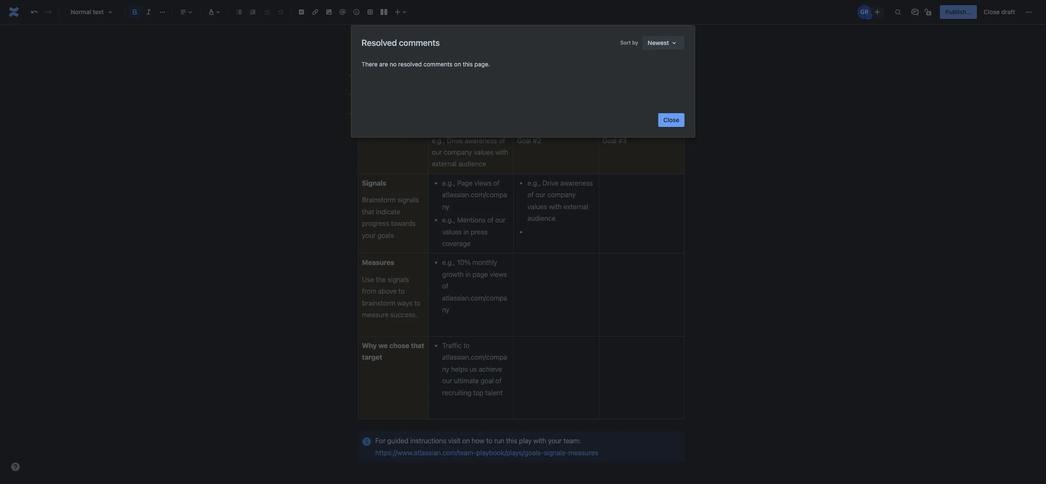 Task type: vqa. For each thing, say whether or not it's contained in the screenshot.
tree item containing Getting started in Confluence
no



Task type: locate. For each thing, give the bounding box(es) containing it.
this inside 'main content area, start typing to enter text.' text box
[[506, 438, 517, 445]]

run
[[494, 438, 504, 445]]

0 vertical spatial signals
[[369, 34, 400, 46]]

on
[[454, 61, 461, 68], [462, 438, 470, 445]]

this left page.
[[463, 61, 473, 68]]

on left page.
[[454, 61, 461, 68]]

sort
[[620, 40, 631, 46]]

signals for signals
[[362, 179, 386, 187]]

with
[[533, 438, 546, 445]]

1 horizontal spatial close
[[984, 8, 1000, 15]]

action item image
[[296, 7, 307, 17]]

play
[[519, 438, 532, 445]]

0 horizontal spatial this
[[463, 61, 473, 68]]

bold ⌘b image
[[130, 7, 140, 17]]

https://www.atlassian.com/team-playbook/plays/goals-signals-measures link
[[375, 438, 598, 457]]

sort by
[[620, 40, 638, 46]]

by
[[632, 40, 638, 46]]

editable content region
[[344, 0, 698, 485]]

layouts image
[[379, 7, 389, 17]]

on inside resolved comments dialog
[[454, 61, 461, 68]]

0 horizontal spatial measures
[[362, 259, 394, 267]]

comments up 'there are no resolved comments on this page.'
[[399, 38, 440, 48]]

indent tab image
[[275, 7, 286, 17]]

resolved comments
[[362, 38, 440, 48]]

close inside resolved comments dialog
[[663, 116, 679, 124]]

visit
[[448, 438, 460, 445]]

1 vertical spatial this
[[506, 438, 517, 445]]

why
[[362, 342, 377, 350]]

0 vertical spatial this
[[463, 61, 473, 68]]

comments
[[399, 38, 440, 48], [423, 61, 453, 68]]

0 vertical spatial close
[[984, 8, 1000, 15]]

0 vertical spatial comments
[[399, 38, 440, 48]]

1 vertical spatial comments
[[423, 61, 453, 68]]

0 horizontal spatial close
[[663, 116, 679, 124]]

close for close
[[663, 116, 679, 124]]

0 vertical spatial measures
[[411, 34, 453, 46]]

1 vertical spatial on
[[462, 438, 470, 445]]

comments right resolved
[[423, 61, 453, 68]]

measures
[[568, 450, 598, 457]]

this up playbook/plays/goals-
[[506, 438, 517, 445]]

close draft button
[[979, 5, 1020, 19]]

there are no resolved comments on this page.
[[362, 61, 490, 68]]

mention image
[[338, 7, 348, 17]]

this inside resolved comments dialog
[[463, 61, 473, 68]]

measures
[[411, 34, 453, 46], [362, 259, 394, 267]]

draft
[[1001, 8, 1015, 15]]

add image, video, or file image
[[324, 7, 334, 17]]

1 vertical spatial close
[[663, 116, 679, 124]]

on inside 'main content area, start typing to enter text.' text box
[[462, 438, 470, 445]]

0 vertical spatial on
[[454, 61, 461, 68]]

for
[[375, 438, 385, 445]]

we
[[378, 342, 388, 350]]

0 horizontal spatial on
[[454, 61, 461, 68]]

1 horizontal spatial on
[[462, 438, 470, 445]]

bullet list ⌘⇧8 image
[[234, 7, 244, 17]]

Main content area, start typing to enter text. text field
[[353, 0, 690, 463]]

1 vertical spatial signals
[[362, 179, 386, 187]]

are
[[379, 61, 388, 68]]

close
[[984, 8, 1000, 15], [663, 116, 679, 124]]

on right visit
[[462, 438, 470, 445]]

page.
[[474, 61, 490, 68]]

close button
[[658, 113, 684, 127]]

confluence image
[[7, 5, 21, 19], [7, 5, 21, 19]]

that
[[411, 342, 424, 350]]

signals
[[369, 34, 400, 46], [362, 179, 386, 187]]

greg robinson image
[[858, 5, 871, 19]]

guided
[[387, 438, 408, 445]]

1 horizontal spatial this
[[506, 438, 517, 445]]

this
[[463, 61, 473, 68], [506, 438, 517, 445]]



Task type: describe. For each thing, give the bounding box(es) containing it.
why we chose that target
[[362, 342, 426, 362]]

signals for signals & measures
[[369, 34, 400, 46]]

for guided instructions visit on how to run this play with your team:
[[375, 438, 581, 445]]

outdent ⇧tab image
[[262, 7, 272, 17]]

https://www.atlassian.com/team-playbook/plays/goals-signals-measures
[[375, 438, 598, 457]]

:straight_ruler: image
[[358, 37, 367, 46]]

close draft
[[984, 8, 1015, 15]]

newest
[[648, 39, 669, 46]]

close for close draft
[[984, 8, 1000, 15]]

there
[[362, 61, 378, 68]]

Newest button
[[643, 36, 684, 50]]

instructions
[[410, 438, 446, 445]]

1 vertical spatial measures
[[362, 259, 394, 267]]

1 horizontal spatial measures
[[411, 34, 453, 46]]

panel info image
[[362, 437, 372, 448]]

table image
[[365, 7, 375, 17]]

&
[[402, 34, 409, 46]]

signals-
[[544, 450, 568, 457]]

team:
[[563, 438, 581, 445]]

resolved
[[362, 38, 397, 48]]

italic ⌘i image
[[143, 7, 154, 17]]

:straight_ruler: image
[[358, 37, 367, 46]]

publish...
[[945, 8, 972, 15]]

link image
[[310, 7, 320, 17]]

emoji image
[[351, 7, 362, 17]]

editor toolbar toolbar
[[408, 122, 635, 145]]

signals & measures
[[367, 34, 453, 46]]

chose
[[389, 342, 409, 350]]

undo ⌘z image
[[29, 7, 40, 17]]

playbook/plays/goals-
[[476, 450, 544, 457]]

your
[[548, 438, 562, 445]]

publish... button
[[940, 5, 977, 19]]

how
[[472, 438, 484, 445]]

numbered list ⌘⇧7 image
[[248, 7, 258, 17]]

no
[[390, 61, 397, 68]]

to
[[486, 438, 492, 445]]

redo ⌘⇧z image
[[43, 7, 53, 17]]

resolved comments dialog
[[351, 26, 695, 137]]

https://www.atlassian.com/team-
[[375, 450, 476, 457]]

resolved
[[398, 61, 422, 68]]

target
[[362, 354, 382, 362]]



